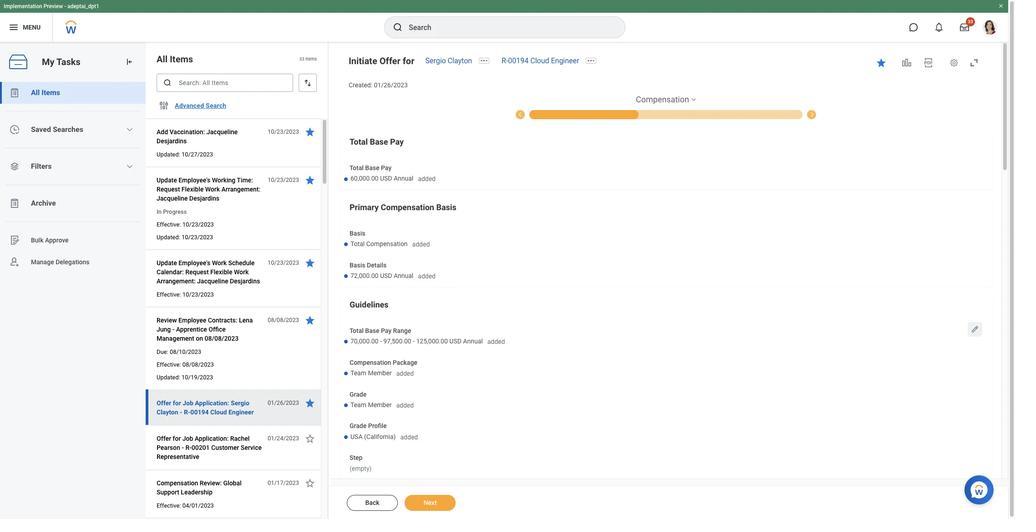 Task type: locate. For each thing, give the bounding box(es) containing it.
employee's up calendar:
[[179, 260, 210, 267]]

1 horizontal spatial all items
[[157, 54, 193, 65]]

all
[[157, 54, 168, 65], [31, 88, 40, 97]]

33 left the items
[[299, 57, 304, 62]]

- right preview
[[64, 3, 66, 10]]

effective: down calendar:
[[157, 291, 181, 298]]

effective: 10/23/2023 up updated: 10/23/2023
[[157, 221, 214, 228]]

1 update from the top
[[157, 177, 177, 184]]

0 vertical spatial team
[[351, 370, 367, 377]]

advanced
[[175, 102, 204, 109]]

1 vertical spatial all items
[[31, 88, 60, 97]]

time:
[[237, 177, 253, 184]]

gear image
[[950, 58, 959, 67]]

1 horizontal spatial arrangement:
[[222, 186, 261, 193]]

‎- inside offer for job application: rachel pearson ‎- r-00201 customer service representative
[[182, 444, 184, 452]]

0 vertical spatial annual
[[394, 175, 414, 182]]

2 vertical spatial work
[[234, 269, 249, 276]]

1 vertical spatial team
[[351, 402, 367, 409]]

2 vertical spatial jacqueline
[[197, 278, 228, 285]]

2 member from the top
[[368, 402, 392, 409]]

2 team member added from the top
[[351, 402, 414, 409]]

flexible
[[182, 186, 204, 193], [210, 269, 232, 276]]

0 vertical spatial base
[[370, 137, 388, 147]]

0 vertical spatial cloud
[[531, 56, 549, 65]]

0 vertical spatial all
[[157, 54, 168, 65]]

2 effective: 10/23/2023 from the top
[[157, 291, 214, 298]]

pay for compensation
[[390, 137, 404, 147]]

1 total base pay from the top
[[350, 137, 404, 147]]

all items inside the item list element
[[157, 54, 193, 65]]

all right clipboard icon on the top left of the page
[[31, 88, 40, 97]]

perspective image
[[9, 161, 20, 172]]

0 vertical spatial arrangement:
[[222, 186, 261, 193]]

01/26/2023 up 01/24/2023 on the left
[[268, 400, 299, 407]]

0 vertical spatial engineer
[[551, 56, 579, 65]]

1 employee's from the top
[[179, 177, 210, 184]]

0 vertical spatial request
[[157, 186, 180, 193]]

in
[[157, 209, 162, 215]]

total base pay element containing 60,000.00 usd annual
[[344, 170, 436, 183]]

for up pearson
[[173, 435, 181, 443]]

1 team member element from the top
[[351, 368, 392, 377]]

next button
[[405, 495, 456, 511]]

update inside update employee's working time: request flexible work arrangement: jacqueline desjardins
[[157, 177, 177, 184]]

0 vertical spatial all items
[[157, 54, 193, 65]]

rename image
[[9, 235, 20, 246]]

list
[[0, 82, 146, 273]]

grade up usa
[[350, 423, 367, 430]]

1 vertical spatial 01/26/2023
[[268, 400, 299, 407]]

compensation review: global support leadership button
[[157, 478, 263, 498]]

manage delegations link
[[0, 251, 146, 273]]

1 vertical spatial all
[[31, 88, 40, 97]]

lena
[[239, 317, 253, 324]]

1 vertical spatial clayton
[[157, 409, 178, 416]]

‎- down updated: 10/19/2023 on the bottom left of page
[[180, 409, 182, 416]]

33 inside 33 button
[[968, 19, 973, 24]]

0 horizontal spatial search image
[[163, 78, 172, 87]]

0 vertical spatial ‎-
[[180, 409, 182, 416]]

1 horizontal spatial engineer
[[551, 56, 579, 65]]

1 vertical spatial for
[[173, 400, 181, 407]]

2 vertical spatial usd
[[450, 338, 462, 345]]

engineer
[[551, 56, 579, 65], [229, 409, 254, 416]]

list containing all items
[[0, 82, 146, 273]]

employee's inside update employee's working time: request flexible work arrangement: jacqueline desjardins
[[179, 177, 210, 184]]

0 vertical spatial 33
[[968, 19, 973, 24]]

0 vertical spatial update
[[157, 177, 177, 184]]

for for offer for job application: sergio clayton ‎- r-00194 cloud engineer
[[173, 400, 181, 407]]

offer for job application: sergio clayton ‎- r-00194 cloud engineer button
[[157, 398, 263, 418]]

approve
[[45, 237, 69, 244]]

usd down details
[[380, 272, 392, 280]]

‎- for pearson
[[182, 444, 184, 452]]

updated: for review
[[157, 374, 180, 381]]

usd inside 60,000.00 usd annual added
[[380, 175, 392, 182]]

1 horizontal spatial clayton
[[448, 56, 472, 65]]

updated: down add
[[157, 151, 180, 158]]

33 inside the item list element
[[299, 57, 304, 62]]

star image for updated: 10/27/2023
[[305, 127, 316, 138]]

filters
[[31, 162, 52, 171]]

application: up the 00201
[[195, 435, 229, 443]]

0 vertical spatial 01/26/2023
[[374, 82, 408, 89]]

total base pay element containing total base pay
[[340, 129, 993, 190]]

items
[[170, 54, 193, 65], [42, 88, 60, 97]]

search image up configure image
[[163, 78, 172, 87]]

2 team member element from the top
[[351, 400, 392, 409]]

0 vertical spatial updated:
[[157, 151, 180, 158]]

60,000.00 usd annual added
[[351, 175, 436, 183]]

2 vertical spatial basis
[[350, 262, 365, 269]]

work left schedule
[[212, 260, 227, 267]]

desjardins down "working"
[[189, 195, 220, 202]]

sergio clayton
[[426, 56, 472, 65]]

0 vertical spatial desjardins
[[157, 138, 187, 145]]

2 horizontal spatial desjardins
[[230, 278, 260, 285]]

star image for 01/24/2023
[[305, 434, 316, 444]]

1 vertical spatial total base pay
[[350, 164, 392, 172]]

annual down total compensation added
[[394, 272, 414, 280]]

compensation
[[636, 95, 689, 104], [381, 203, 434, 212], [366, 241, 408, 248], [350, 359, 391, 366], [157, 480, 198, 487]]

0 horizontal spatial clayton
[[157, 409, 178, 416]]

1 grade from the top
[[350, 391, 367, 398]]

offer up 'created: 01/26/2023'
[[380, 56, 401, 66]]

star image for due: 08/10/2023
[[305, 315, 316, 326]]

team member element down "compensation package"
[[351, 368, 392, 377]]

1 vertical spatial r-
[[184, 409, 191, 416]]

team member added down "compensation package"
[[351, 370, 414, 377]]

added inside 60,000.00 usd annual added
[[418, 175, 436, 183]]

job inside offer for job application: sergio clayton ‎- r-00194 cloud engineer
[[183, 400, 193, 407]]

08/08/2023 right lena
[[268, 317, 299, 324]]

team member added up the profile
[[351, 402, 414, 409]]

application: for cloud
[[195, 400, 229, 407]]

usd right 125,000.00
[[450, 338, 462, 345]]

1 team from the top
[[351, 370, 367, 377]]

for inside offer for job application: rachel pearson ‎- r-00201 customer service representative
[[173, 435, 181, 443]]

job down updated: 10/19/2023 on the bottom left of page
[[183, 400, 193, 407]]

basis for basis details
[[350, 262, 365, 269]]

0 horizontal spatial arrangement:
[[157, 278, 196, 285]]

1 vertical spatial basis
[[350, 230, 365, 237]]

primary compensation basis
[[350, 203, 457, 212]]

annual inside 72,000.00 usd annual added
[[394, 272, 414, 280]]

annual
[[394, 175, 414, 182], [394, 272, 414, 280], [463, 338, 483, 345]]

in progress
[[157, 209, 187, 215]]

all inside all items button
[[31, 88, 40, 97]]

all items inside button
[[31, 88, 60, 97]]

offer inside offer for job application: rachel pearson ‎- r-00201 customer service representative
[[157, 435, 171, 443]]

advanced search button
[[171, 97, 230, 115]]

0 vertical spatial member
[[368, 370, 392, 377]]

3 effective: from the top
[[157, 362, 181, 368]]

usd
[[380, 175, 392, 182], [380, 272, 392, 280], [450, 338, 462, 345]]

effective: down "in progress"
[[157, 221, 181, 228]]

‎- up representative
[[182, 444, 184, 452]]

employee's inside update employee's work schedule calendar: request flexible work arrangement: jacqueline desjardins
[[179, 260, 210, 267]]

0 vertical spatial effective: 10/23/2023
[[157, 221, 214, 228]]

compensation review: global support leadership
[[157, 480, 242, 496]]

2 grade from the top
[[350, 423, 367, 430]]

effective: 10/23/2023 up employee
[[157, 291, 214, 298]]

1 vertical spatial grade
[[350, 423, 367, 430]]

0 horizontal spatial desjardins
[[157, 138, 187, 145]]

1 vertical spatial updated:
[[157, 234, 180, 241]]

compensation inside compensation review: global support leadership
[[157, 480, 198, 487]]

compensation inside "navigation"
[[636, 95, 689, 104]]

annual inside 70,000.00 - 97,500.00 - 125,000.00 usd annual added
[[463, 338, 483, 345]]

desjardins inside update employee's work schedule calendar: request flexible work arrangement: jacqueline desjardins
[[230, 278, 260, 285]]

r-00194 cloud engineer link
[[502, 56, 579, 65]]

2 vertical spatial base
[[365, 327, 380, 335]]

arrangement: down calendar:
[[157, 278, 196, 285]]

‎- inside offer for job application: sergio clayton ‎- r-00194 cloud engineer
[[180, 409, 182, 416]]

r- down updated: 10/19/2023 on the bottom left of page
[[184, 409, 191, 416]]

request inside update employee's working time: request flexible work arrangement: jacqueline desjardins
[[157, 186, 180, 193]]

compensation inside guidelines element
[[350, 359, 391, 366]]

compensation package
[[350, 359, 418, 366]]

pay for package
[[381, 327, 392, 335]]

one-
[[812, 111, 823, 118]]

offer up pearson
[[157, 435, 171, 443]]

1 vertical spatial flexible
[[210, 269, 232, 276]]

archive button
[[0, 193, 146, 214]]

0 horizontal spatial sergio
[[231, 400, 249, 407]]

for down updated: 10/19/2023 on the bottom left of page
[[173, 400, 181, 407]]

0 vertical spatial job
[[183, 400, 193, 407]]

arrangement: down the time:
[[222, 186, 261, 193]]

70,000.00
[[351, 338, 379, 345]]

00194
[[508, 56, 529, 65], [190, 409, 209, 416]]

0 vertical spatial pay
[[390, 137, 404, 147]]

flexible down schedule
[[210, 269, 232, 276]]

1 horizontal spatial flexible
[[210, 269, 232, 276]]

all right "transformation import" icon at the top left of the page
[[157, 54, 168, 65]]

2 team from the top
[[351, 402, 367, 409]]

r-
[[502, 56, 508, 65], [184, 409, 191, 416], [186, 444, 192, 452]]

1 vertical spatial 08/08/2023
[[205, 335, 239, 342]]

effective: 04/01/2023
[[157, 503, 214, 510]]

pay
[[390, 137, 404, 147], [381, 164, 392, 172], [381, 327, 392, 335]]

r- inside offer for job application: sergio clayton ‎- r-00194 cloud engineer
[[184, 409, 191, 416]]

0 vertical spatial work
[[205, 186, 220, 193]]

updated: down effective: 08/08/2023
[[157, 374, 180, 381]]

archive
[[31, 199, 56, 208]]

usd right 60,000.00
[[380, 175, 392, 182]]

due: 08/10/2023
[[157, 349, 201, 356]]

- right 97,500.00
[[413, 338, 415, 345]]

r-00194 cloud engineer
[[502, 56, 579, 65]]

employee's down 10/27/2023
[[179, 177, 210, 184]]

search image
[[393, 22, 403, 33], [163, 78, 172, 87]]

notifications large image
[[935, 23, 944, 32]]

1 vertical spatial work
[[212, 260, 227, 267]]

97,500.00
[[384, 338, 412, 345]]

update down 'updated: 10/27/2023' on the top left of page
[[157, 177, 177, 184]]

0 horizontal spatial request
[[157, 186, 180, 193]]

basis
[[436, 203, 457, 212], [350, 230, 365, 237], [350, 262, 365, 269]]

1 vertical spatial usd
[[380, 272, 392, 280]]

10/23/2023
[[268, 128, 299, 135], [268, 177, 299, 184], [182, 221, 214, 228], [182, 234, 213, 241], [268, 260, 299, 266], [182, 291, 214, 298]]

70,000.00 - 97,500.00 - 125,000.00 usd annual element
[[351, 336, 483, 345]]

application: inside offer for job application: rachel pearson ‎- r-00201 customer service representative
[[195, 435, 229, 443]]

jacqueline inside add vaccination: jacqueline desjardins
[[207, 128, 238, 136]]

usd inside 72,000.00 usd annual added
[[380, 272, 392, 280]]

2 vertical spatial 08/08/2023
[[182, 362, 214, 368]]

00201
[[192, 444, 210, 452]]

team for grade
[[351, 402, 367, 409]]

implementation
[[4, 3, 42, 10]]

annual inside 60,000.00 usd annual added
[[394, 175, 414, 182]]

0 horizontal spatial engineer
[[229, 409, 254, 416]]

r- down search workday search field
[[502, 56, 508, 65]]

request right calendar:
[[185, 269, 209, 276]]

primary compensation basis element
[[340, 194, 993, 287]]

33 left profile logan mcneil image
[[968, 19, 973, 24]]

application: for customer
[[195, 435, 229, 443]]

0 horizontal spatial 33
[[299, 57, 304, 62]]

r- for offer for job application: sergio clayton ‎- r-00194 cloud engineer
[[184, 409, 191, 416]]

vaccination:
[[170, 128, 205, 136]]

00194 down search workday search field
[[508, 56, 529, 65]]

jacqueline up "in progress"
[[157, 195, 188, 202]]

0 horizontal spatial items
[[42, 88, 60, 97]]

2 vertical spatial annual
[[463, 338, 483, 345]]

grade up grade profile
[[350, 391, 367, 398]]

arrangement:
[[222, 186, 261, 193], [157, 278, 196, 285]]

1 vertical spatial engineer
[[229, 409, 254, 416]]

01/26/2023 inside the item list element
[[268, 400, 299, 407]]

for up 'created: 01/26/2023'
[[403, 56, 415, 66]]

update for update employee's work schedule calendar: request flexible work arrangement: jacqueline desjardins
[[157, 260, 177, 267]]

1 horizontal spatial cloud
[[531, 56, 549, 65]]

base inside guidelines element
[[365, 327, 380, 335]]

pay inside guidelines element
[[381, 327, 392, 335]]

offer for job application: rachel pearson ‎- r-00201 customer service representative button
[[157, 434, 263, 463]]

base up 70,000.00
[[365, 327, 380, 335]]

desjardins down schedule
[[230, 278, 260, 285]]

job up the 00201
[[182, 435, 193, 443]]

0 vertical spatial flexible
[[182, 186, 204, 193]]

annual right 125,000.00
[[463, 338, 483, 345]]

1 vertical spatial request
[[185, 269, 209, 276]]

0 horizontal spatial flexible
[[182, 186, 204, 193]]

Search Workday  search field
[[409, 17, 607, 37]]

1 vertical spatial employee's
[[179, 260, 210, 267]]

member up the profile
[[368, 402, 392, 409]]

70,000.00 - 97,500.00 - 125,000.00 usd annual added
[[351, 338, 505, 346]]

2 vertical spatial pay
[[381, 327, 392, 335]]

0 horizontal spatial 00194
[[190, 409, 209, 416]]

team member added for grade
[[351, 402, 414, 409]]

0 vertical spatial jacqueline
[[207, 128, 238, 136]]

work down schedule
[[234, 269, 249, 276]]

team member element
[[351, 368, 392, 377], [351, 400, 392, 409]]

jacqueline inside update employee's working time: request flexible work arrangement: jacqueline desjardins
[[157, 195, 188, 202]]

effective: down "due:"
[[157, 362, 181, 368]]

1 member from the top
[[368, 370, 392, 377]]

0 vertical spatial total base pay
[[350, 137, 404, 147]]

annual up primary compensation basis
[[394, 175, 414, 182]]

updated: 10/19/2023
[[157, 374, 213, 381]]

team member element up grade profile
[[351, 400, 392, 409]]

total base pay
[[350, 137, 404, 147], [350, 164, 392, 172]]

0 horizontal spatial all
[[31, 88, 40, 97]]

1 horizontal spatial all
[[157, 54, 168, 65]]

0 horizontal spatial all items
[[31, 88, 60, 97]]

desjardins down add
[[157, 138, 187, 145]]

all inside the item list element
[[157, 54, 168, 65]]

2 vertical spatial r-
[[186, 444, 192, 452]]

r- inside offer for job application: rachel pearson ‎- r-00201 customer service representative
[[186, 444, 192, 452]]

jung
[[157, 326, 171, 333]]

0 vertical spatial 00194
[[508, 56, 529, 65]]

updated: 10/23/2023
[[157, 234, 213, 241]]

2 vertical spatial updated:
[[157, 374, 180, 381]]

0 vertical spatial sergio
[[426, 56, 446, 65]]

request up "in progress"
[[157, 186, 180, 193]]

saved
[[31, 125, 51, 134]]

2 effective: from the top
[[157, 291, 181, 298]]

0 vertical spatial team member element
[[351, 368, 392, 377]]

60,000.00
[[351, 175, 379, 182]]

update inside update employee's work schedule calendar: request flexible work arrangement: jacqueline desjardins
[[157, 260, 177, 267]]

base up 60,000.00 usd annual added
[[370, 137, 388, 147]]

job for 00201
[[182, 435, 193, 443]]

2 vertical spatial offer
[[157, 435, 171, 443]]

effective: 10/23/2023
[[157, 221, 214, 228], [157, 291, 214, 298]]

1 vertical spatial 33
[[299, 57, 304, 62]]

0 horizontal spatial cloud
[[210, 409, 227, 416]]

00194 down 10/19/2023
[[190, 409, 209, 416]]

updated: for update
[[157, 234, 180, 241]]

for inside offer for job application: sergio clayton ‎- r-00194 cloud engineer
[[173, 400, 181, 407]]

effective:
[[157, 221, 181, 228], [157, 291, 181, 298], [157, 362, 181, 368], [157, 503, 181, 510]]

2 employee's from the top
[[179, 260, 210, 267]]

jacqueline down search
[[207, 128, 238, 136]]

01/26/2023 down initiate offer for at the left of page
[[374, 82, 408, 89]]

1 vertical spatial annual
[[394, 272, 414, 280]]

1 horizontal spatial 01/26/2023
[[374, 82, 408, 89]]

1 horizontal spatial desjardins
[[189, 195, 220, 202]]

leadership
[[181, 489, 213, 496]]

schedule
[[228, 260, 255, 267]]

08/08/2023 down office on the bottom left
[[205, 335, 239, 342]]

1 team member added from the top
[[351, 370, 414, 377]]

grade for grade profile
[[350, 423, 367, 430]]

1 horizontal spatial 33
[[968, 19, 973, 24]]

for
[[403, 56, 415, 66], [173, 400, 181, 407], [173, 435, 181, 443]]

2 updated: from the top
[[157, 234, 180, 241]]

update for update employee's working time: request flexible work arrangement: jacqueline desjardins
[[157, 177, 177, 184]]

team up grade profile
[[351, 402, 367, 409]]

flexible up progress
[[182, 186, 204, 193]]

jacqueline inside update employee's work schedule calendar: request flexible work arrangement: jacqueline desjardins
[[197, 278, 228, 285]]

1 vertical spatial cloud
[[210, 409, 227, 416]]

effective: down 'support' at the left bottom of the page
[[157, 503, 181, 510]]

offer
[[380, 56, 401, 66], [157, 400, 171, 407], [157, 435, 171, 443]]

0 vertical spatial grade
[[350, 391, 367, 398]]

job inside offer for job application: rachel pearson ‎- r-00201 customer service representative
[[182, 435, 193, 443]]

‎-
[[180, 409, 182, 416], [182, 444, 184, 452]]

updated: down "in progress"
[[157, 234, 180, 241]]

2 update from the top
[[157, 260, 177, 267]]

step
[[350, 455, 363, 462]]

application: inside offer for job application: sergio clayton ‎- r-00194 cloud engineer
[[195, 400, 229, 407]]

filters button
[[0, 156, 146, 178]]

clayton
[[448, 56, 472, 65], [157, 409, 178, 416]]

member
[[368, 370, 392, 377], [368, 402, 392, 409]]

r- up representative
[[186, 444, 192, 452]]

team down "compensation package"
[[351, 370, 367, 377]]

1 vertical spatial team member added
[[351, 402, 414, 409]]

update up calendar:
[[157, 260, 177, 267]]

total inside total compensation added
[[351, 241, 365, 248]]

justify image
[[8, 22, 19, 33]]

chevron down image
[[126, 163, 134, 170]]

manage
[[31, 258, 54, 266]]

review employee contracts: lena jung - apprentice office management on 08/08/2023
[[157, 317, 253, 342]]

1 vertical spatial member
[[368, 402, 392, 409]]

0 horizontal spatial 01/26/2023
[[268, 400, 299, 407]]

sergio clayton link
[[426, 56, 472, 65]]

base up 60,000.00
[[365, 164, 380, 172]]

offer down updated: 10/19/2023 on the bottom left of page
[[157, 400, 171, 407]]

application: down 10/19/2023
[[195, 400, 229, 407]]

1 horizontal spatial request
[[185, 269, 209, 276]]

1 vertical spatial arrangement:
[[157, 278, 196, 285]]

search image up initiate offer for at the left of page
[[393, 22, 403, 33]]

- up 'management'
[[172, 326, 175, 333]]

3 updated: from the top
[[157, 374, 180, 381]]

member down "compensation package"
[[368, 370, 392, 377]]

1 vertical spatial application:
[[195, 435, 229, 443]]

08/08/2023 inside "review employee contracts: lena jung - apprentice office management on 08/08/2023"
[[205, 335, 239, 342]]

view related information image
[[902, 57, 913, 68]]

0 vertical spatial search image
[[393, 22, 403, 33]]

4 effective: from the top
[[157, 503, 181, 510]]

1 vertical spatial offer
[[157, 400, 171, 407]]

total base pay element
[[340, 129, 993, 190], [344, 170, 436, 183]]

my tasks
[[42, 56, 80, 67]]

chevron right image
[[807, 109, 818, 117]]

work down "working"
[[205, 186, 220, 193]]

apprentice
[[176, 326, 207, 333]]

01/24/2023
[[268, 435, 299, 442]]

compensation inside total compensation added
[[366, 241, 408, 248]]

star image for effective: 04/01/2023
[[305, 478, 316, 489]]

base for primary
[[370, 137, 388, 147]]

initiate offer for
[[349, 56, 415, 66]]

offer inside offer for job application: sergio clayton ‎- r-00194 cloud engineer
[[157, 400, 171, 407]]

flexible inside update employee's working time: request flexible work arrangement: jacqueline desjardins
[[182, 186, 204, 193]]

compensation for compensation package
[[350, 359, 391, 366]]

1 vertical spatial team member element
[[351, 400, 392, 409]]

jacqueline down schedule
[[197, 278, 228, 285]]

08/08/2023 up 10/19/2023
[[182, 362, 214, 368]]

calendar:
[[157, 269, 184, 276]]

star image
[[876, 57, 887, 68], [305, 127, 316, 138], [305, 175, 316, 186], [305, 258, 316, 269], [305, 315, 316, 326], [305, 398, 316, 409], [305, 434, 316, 444], [305, 478, 316, 489]]



Task type: vqa. For each thing, say whether or not it's contained in the screenshot.
Links
no



Task type: describe. For each thing, give the bounding box(es) containing it.
search
[[206, 102, 226, 109]]

customer
[[211, 444, 239, 452]]

menu banner
[[0, 0, 1009, 42]]

00194 inside offer for job application: sergio clayton ‎- r-00194 cloud engineer
[[190, 409, 209, 416]]

added inside 72,000.00 usd annual added
[[418, 273, 436, 280]]

primary
[[350, 203, 379, 212]]

1 effective: 10/23/2023 from the top
[[157, 221, 214, 228]]

star image for in progress
[[305, 175, 316, 186]]

r- for offer for job application: rachel pearson ‎- r-00201 customer service representative
[[186, 444, 192, 452]]

72,000.00 usd annual added
[[351, 272, 436, 280]]

usd for total base pay
[[380, 175, 392, 182]]

usa (california) element
[[351, 432, 396, 441]]

rachel
[[230, 435, 250, 443]]

‎- for clayton
[[180, 409, 182, 416]]

compensation navigation
[[340, 94, 993, 119]]

fullscreen image
[[969, 57, 980, 68]]

transformation import image
[[125, 57, 134, 66]]

clayton inside offer for job application: sergio clayton ‎- r-00194 cloud engineer
[[157, 409, 178, 416]]

2 total base pay from the top
[[350, 164, 392, 172]]

Search: All Items text field
[[157, 74, 293, 92]]

chevron left image
[[515, 109, 526, 117]]

due:
[[157, 349, 168, 356]]

my tasks element
[[0, 42, 146, 520]]

details
[[367, 262, 387, 269]]

time
[[823, 111, 835, 118]]

offer for offer for job application: sergio clayton ‎- r-00194 cloud engineer
[[157, 400, 171, 407]]

representative
[[157, 454, 199, 461]]

total base pay range
[[350, 327, 411, 335]]

view printable version (pdf) image
[[923, 57, 934, 68]]

added inside the usa (california) added
[[400, 434, 418, 441]]

08/10/2023
[[170, 349, 201, 356]]

compensation button
[[636, 94, 689, 105]]

close environment banner image
[[999, 3, 1004, 9]]

- inside menu banner
[[64, 3, 66, 10]]

office
[[209, 326, 226, 333]]

bulk
[[31, 237, 43, 244]]

for for offer for job application: rachel pearson ‎- r-00201 customer service representative
[[173, 435, 181, 443]]

usa (california) added
[[351, 434, 418, 441]]

add vaccination: jacqueline desjardins
[[157, 128, 238, 145]]

usa
[[351, 434, 363, 441]]

member for grade
[[368, 402, 392, 409]]

effective: 08/08/2023
[[157, 362, 214, 368]]

clipboard image
[[9, 87, 20, 98]]

team member element for grade
[[351, 400, 392, 409]]

arrangement: inside update employee's working time: request flexible work arrangement: jacqueline desjardins
[[222, 186, 261, 193]]

service
[[241, 444, 262, 452]]

10/19/2023
[[182, 374, 213, 381]]

0 vertical spatial for
[[403, 56, 415, 66]]

request inside update employee's work schedule calendar: request flexible work arrangement: jacqueline desjardins
[[185, 269, 209, 276]]

0 vertical spatial basis
[[436, 203, 457, 212]]

offer for offer for job application: rachel pearson ‎- r-00201 customer service representative
[[157, 435, 171, 443]]

tasks
[[56, 56, 80, 67]]

preview
[[44, 3, 63, 10]]

saved searches
[[31, 125, 83, 134]]

0 vertical spatial r-
[[502, 56, 508, 65]]

usd for basis details
[[380, 272, 392, 280]]

items inside the item list element
[[170, 54, 193, 65]]

cloud inside offer for job application: sergio clayton ‎- r-00194 cloud engineer
[[210, 409, 227, 416]]

step (empty)
[[350, 455, 372, 473]]

- down total base pay range
[[380, 338, 382, 345]]

usd inside 70,000.00 - 97,500.00 - 125,000.00 usd annual added
[[450, 338, 462, 345]]

employee's for flexible
[[179, 177, 210, 184]]

72,000.00
[[351, 272, 379, 280]]

update employee's working time: request flexible work arrangement: jacqueline desjardins button
[[157, 175, 263, 204]]

advanced search
[[175, 102, 226, 109]]

grade for grade
[[350, 391, 367, 398]]

33 items
[[299, 57, 317, 62]]

offer for job application: rachel pearson ‎- r-00201 customer service representative
[[157, 435, 262, 461]]

33 for 33 items
[[299, 57, 304, 62]]

annual for 72,000.00 usd annual
[[394, 272, 414, 280]]

add vaccination: jacqueline desjardins button
[[157, 127, 263, 147]]

items
[[306, 57, 317, 62]]

one-time payment
[[812, 111, 858, 118]]

adeptai_dpt1
[[67, 3, 99, 10]]

grade profile
[[350, 423, 387, 430]]

33 for 33
[[968, 19, 973, 24]]

back button
[[347, 495, 398, 511]]

1 vertical spatial pay
[[381, 164, 392, 172]]

package
[[393, 359, 418, 366]]

sergio inside offer for job application: sergio clayton ‎- r-00194 cloud engineer
[[231, 400, 249, 407]]

33 button
[[955, 17, 975, 37]]

arrangement: inside update employee's work schedule calendar: request flexible work arrangement: jacqueline desjardins
[[157, 278, 196, 285]]

(empty)
[[350, 465, 372, 473]]

work inside update employee's working time: request flexible work arrangement: jacqueline desjardins
[[205, 186, 220, 193]]

star image for effective: 10/23/2023
[[305, 258, 316, 269]]

compensation for compensation
[[636, 95, 689, 104]]

saved searches button
[[0, 119, 146, 141]]

01/17/2023
[[268, 480, 299, 487]]

range
[[393, 327, 411, 335]]

user plus image
[[9, 257, 20, 268]]

management
[[157, 335, 194, 342]]

desjardins inside add vaccination: jacqueline desjardins
[[157, 138, 187, 145]]

0 vertical spatial 08/08/2023
[[268, 317, 299, 324]]

team for compensation package
[[351, 370, 367, 377]]

items inside all items button
[[42, 88, 60, 97]]

0 vertical spatial offer
[[380, 56, 401, 66]]

total inside guidelines element
[[350, 327, 364, 335]]

added inside 70,000.00 - 97,500.00 - 125,000.00 usd annual added
[[488, 338, 505, 346]]

profile
[[368, 423, 387, 430]]

configure image
[[158, 100, 169, 111]]

job for 00194
[[183, 400, 193, 407]]

10/27/2023
[[182, 151, 213, 158]]

profile logan mcneil image
[[983, 20, 998, 36]]

searches
[[53, 125, 83, 134]]

base for compensation
[[365, 327, 380, 335]]

item list element
[[146, 42, 329, 520]]

inbox large image
[[960, 23, 969, 32]]

basis details
[[350, 262, 387, 269]]

on
[[196, 335, 203, 342]]

0 vertical spatial clayton
[[448, 56, 472, 65]]

review:
[[200, 480, 222, 487]]

chevron down image
[[126, 126, 134, 133]]

update employee's work schedule calendar: request flexible work arrangement: jacqueline desjardins button
[[157, 258, 263, 287]]

- inside "review employee contracts: lena jung - apprentice office management on 08/08/2023"
[[172, 326, 175, 333]]

1 horizontal spatial sergio
[[426, 56, 446, 65]]

sort image
[[303, 78, 312, 87]]

compensation for compensation review: global support leadership
[[157, 480, 198, 487]]

initiate
[[349, 56, 377, 66]]

implementation preview -   adeptai_dpt1
[[4, 3, 99, 10]]

add
[[157, 128, 168, 136]]

1 effective: from the top
[[157, 221, 181, 228]]

04/01/2023
[[182, 503, 214, 510]]

guidelines
[[350, 300, 389, 309]]

delegations
[[56, 258, 90, 266]]

desjardins inside update employee's working time: request flexible work arrangement: jacqueline desjardins
[[189, 195, 220, 202]]

clock check image
[[9, 124, 20, 135]]

flexible inside update employee's work schedule calendar: request flexible work arrangement: jacqueline desjardins
[[210, 269, 232, 276]]

bulk approve
[[31, 237, 69, 244]]

guidelines element
[[340, 292, 993, 511]]

employee's for request
[[179, 260, 210, 267]]

global
[[223, 480, 242, 487]]

1 vertical spatial search image
[[163, 78, 172, 87]]

bulk approve link
[[0, 230, 146, 251]]

pearson
[[157, 444, 180, 452]]

offer for job application: sergio clayton ‎- r-00194 cloud engineer
[[157, 400, 254, 416]]

created: 01/26/2023
[[349, 82, 408, 89]]

added inside total compensation added
[[412, 241, 430, 248]]

team member element for compensation package
[[351, 368, 392, 377]]

updated: 10/27/2023
[[157, 151, 213, 158]]

engineer inside offer for job application: sergio clayton ‎- r-00194 cloud engineer
[[229, 409, 254, 416]]

1 updated: from the top
[[157, 151, 180, 158]]

edit image
[[971, 325, 980, 334]]

member for compensation package
[[368, 370, 392, 377]]

(california)
[[364, 434, 396, 441]]

clipboard image
[[9, 198, 20, 209]]

working
[[212, 177, 236, 184]]

menu button
[[0, 13, 52, 42]]

total compensation added
[[351, 241, 430, 248]]

1 vertical spatial base
[[365, 164, 380, 172]]

my
[[42, 56, 54, 67]]

basis element
[[344, 236, 430, 249]]

review employee contracts: lena jung - apprentice office management on 08/08/2023 button
[[157, 315, 263, 344]]

one-time payment button
[[807, 109, 858, 119]]

1 horizontal spatial 00194
[[508, 56, 529, 65]]

basis for basis
[[350, 230, 365, 237]]

annual for 60,000.00 usd annual
[[394, 175, 414, 182]]

team member added for compensation package
[[351, 370, 414, 377]]

basis details element
[[344, 267, 436, 281]]

update employee's work schedule calendar: request flexible work arrangement: jacqueline desjardins
[[157, 260, 260, 285]]

star image for 01/26/2023
[[305, 398, 316, 409]]



